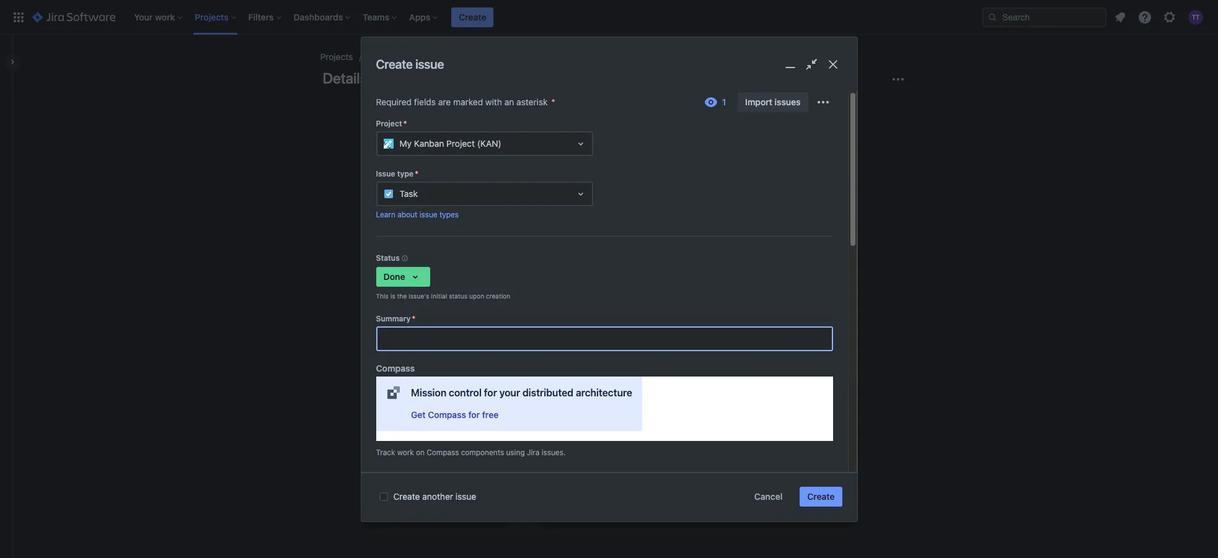 Task type: vqa. For each thing, say whether or not it's contained in the screenshot.
the bottommost products
no



Task type: locate. For each thing, give the bounding box(es) containing it.
1 horizontal spatial issues
[[775, 97, 801, 107]]

0 horizontal spatial my
[[368, 51, 380, 62]]

project up 'fields' on the top of the page
[[415, 51, 443, 62]]

create
[[459, 11, 487, 22], [376, 57, 413, 72], [394, 492, 420, 502], [808, 492, 835, 502]]

my inside "link"
[[368, 51, 380, 62]]

1 vertical spatial lead
[[589, 427, 604, 436]]

change icon
[[590, 198, 641, 208]]

0 vertical spatial lead
[[535, 384, 550, 394]]

learn about issue types link
[[376, 210, 459, 219]]

kanban inside my kanban project "link"
[[382, 51, 413, 62]]

kanban up required at the top left of page
[[382, 51, 413, 62]]

1 vertical spatial issue
[[420, 210, 438, 219]]

none text field inside "create issue" 'dialog'
[[377, 328, 832, 350]]

learn about issue types
[[376, 210, 459, 219]]

project lead
[[506, 384, 550, 394]]

1 vertical spatial the
[[688, 427, 700, 436]]

1 vertical spatial compass
[[427, 449, 459, 458]]

a
[[545, 352, 550, 363]]

jira software image
[[32, 10, 116, 24], [32, 10, 116, 24]]

1 vertical spatial create button
[[800, 487, 843, 507]]

1 vertical spatial kanban
[[414, 138, 444, 149]]

issue up 'fields' on the top of the page
[[416, 57, 444, 72]]

issues
[[775, 97, 801, 107], [656, 427, 678, 436]]

choose a category
[[513, 352, 588, 363]]

another
[[423, 492, 453, 502]]

your
[[545, 427, 560, 436]]

1 horizontal spatial the
[[688, 427, 700, 436]]

issue for another
[[456, 492, 476, 502]]

None text field
[[377, 328, 832, 350]]

issue right another
[[456, 492, 476, 502]]

creation
[[486, 293, 511, 300]]

0 vertical spatial the
[[397, 293, 407, 300]]

1 horizontal spatial lead
[[589, 427, 604, 436]]

my inside "create issue" 'dialog'
[[400, 138, 412, 149]]

* right asterisk
[[552, 97, 556, 107]]

0 horizontal spatial create button
[[452, 7, 494, 27]]

marked
[[453, 97, 483, 107]]

0 vertical spatial kanban
[[382, 51, 413, 62]]

0 vertical spatial open image
[[573, 136, 588, 151]]

0 horizontal spatial lead
[[535, 384, 550, 394]]

1 horizontal spatial my
[[400, 138, 412, 149]]

this is the issue's initial status upon creation
[[376, 293, 511, 300]]

1 vertical spatial issues
[[656, 427, 678, 436]]

done
[[384, 272, 405, 282]]

the
[[397, 293, 407, 300], [688, 427, 700, 436]]

project
[[415, 51, 443, 62], [376, 119, 402, 128], [447, 138, 475, 149], [506, 384, 533, 394]]

my down project *
[[400, 138, 412, 149]]

* right summary
[[412, 314, 416, 324]]

0 horizontal spatial open image
[[573, 136, 588, 151]]

cancel button
[[747, 487, 790, 507]]

project left (kan)
[[447, 138, 475, 149]]

open image
[[573, 187, 588, 201]]

issue
[[416, 57, 444, 72], [420, 210, 438, 219], [456, 492, 476, 502]]

project avatar image
[[576, 104, 655, 184]]

this
[[376, 293, 389, 300]]

with
[[486, 97, 502, 107]]

1 horizontal spatial kanban
[[414, 138, 444, 149]]

more image
[[816, 95, 831, 110]]

my
[[368, 51, 380, 62], [400, 138, 412, 149]]

initial
[[431, 293, 447, 300]]

lead
[[535, 384, 550, 394], [589, 427, 604, 436]]

lead inside make sure your project lead has access to issues in the project.
[[589, 427, 604, 436]]

about
[[398, 210, 418, 219]]

in
[[680, 427, 686, 436]]

my kanban project
[[368, 51, 443, 62]]

on
[[416, 449, 425, 458]]

issues right import on the right
[[775, 97, 801, 107]]

0 vertical spatial issues
[[775, 97, 801, 107]]

create button inside primary 'element'
[[452, 7, 494, 27]]

1 vertical spatial open image
[[705, 350, 720, 365]]

lead left has
[[589, 427, 604, 436]]

compass right on
[[427, 449, 459, 458]]

0 horizontal spatial compass
[[376, 363, 415, 374]]

primary element
[[7, 0, 983, 34]]

import
[[746, 97, 773, 107]]

the right 'is' at the left of the page
[[397, 293, 407, 300]]

*
[[552, 97, 556, 107], [404, 119, 407, 128], [415, 169, 419, 178], [412, 314, 416, 324]]

assignee
[[535, 461, 567, 470]]

summary
[[376, 314, 411, 324]]

issue for about
[[420, 210, 438, 219]]

learn
[[376, 210, 396, 219]]

lead down a
[[535, 384, 550, 394]]

icon
[[624, 198, 641, 208]]

0 vertical spatial create button
[[452, 7, 494, 27]]

0 vertical spatial my
[[368, 51, 380, 62]]

0 horizontal spatial the
[[397, 293, 407, 300]]

kanban down 'fields' on the top of the page
[[414, 138, 444, 149]]

0 horizontal spatial kanban
[[382, 51, 413, 62]]

import issues
[[746, 97, 801, 107]]

1 vertical spatial my
[[400, 138, 412, 149]]

my right projects
[[368, 51, 380, 62]]

kanban inside "create issue" 'dialog'
[[414, 138, 444, 149]]

category
[[506, 333, 540, 342]]

create issue
[[376, 57, 444, 72]]

the right the in
[[688, 427, 700, 436]]

issue left types
[[420, 210, 438, 219]]

2 vertical spatial issue
[[456, 492, 476, 502]]

is
[[391, 293, 396, 300]]

compass
[[376, 363, 415, 374], [427, 449, 459, 458]]

import issues link
[[738, 92, 808, 112]]

are
[[438, 97, 451, 107]]

project *
[[376, 119, 407, 128]]

choose
[[513, 352, 543, 363]]

my for my kanban project
[[368, 51, 380, 62]]

kanban for my kanban project (kan)
[[414, 138, 444, 149]]

asterisk
[[517, 97, 548, 107]]

projects
[[320, 51, 353, 62]]

make
[[506, 427, 525, 436]]

0 vertical spatial issue
[[416, 57, 444, 72]]

1 horizontal spatial compass
[[427, 449, 459, 458]]

0 horizontal spatial issues
[[656, 427, 678, 436]]

compass down summary *
[[376, 363, 415, 374]]

minimize image
[[782, 56, 799, 74]]

create button
[[452, 7, 494, 27], [800, 487, 843, 507]]

issues left the in
[[656, 427, 678, 436]]

kanban
[[382, 51, 413, 62], [414, 138, 444, 149]]

open image
[[573, 136, 588, 151], [705, 350, 720, 365]]



Task type: describe. For each thing, give the bounding box(es) containing it.
issue type *
[[376, 169, 419, 178]]

issues.
[[542, 449, 566, 458]]

change icon button
[[583, 194, 649, 213]]

fields
[[414, 97, 436, 107]]

exit full screen image
[[803, 56, 821, 74]]

components
[[461, 449, 504, 458]]

project down choose
[[506, 384, 533, 394]]

using
[[506, 449, 525, 458]]

the inside "create issue" 'dialog'
[[397, 293, 407, 300]]

kanban for my kanban project
[[382, 51, 413, 62]]

create banner
[[0, 0, 1219, 35]]

types
[[440, 210, 459, 219]]

create another issue
[[394, 492, 476, 502]]

name
[[506, 230, 527, 239]]

status
[[376, 254, 400, 263]]

upon
[[469, 293, 484, 300]]

key
[[506, 282, 520, 291]]

1 horizontal spatial create button
[[800, 487, 843, 507]]

discard & close image
[[825, 56, 843, 74]]

info image
[[400, 254, 410, 264]]

cancel
[[755, 492, 783, 502]]

issue's
[[409, 293, 430, 300]]

issues inside "create issue" 'dialog'
[[775, 97, 801, 107]]

required fields are marked with an asterisk *
[[376, 97, 556, 107]]

an
[[505, 97, 514, 107]]

create issue dialog
[[361, 37, 857, 559]]

type
[[397, 169, 414, 178]]

0 vertical spatial compass
[[376, 363, 415, 374]]

details
[[323, 69, 367, 87]]

track work on compass components using jira issues.
[[376, 449, 566, 458]]

default
[[506, 461, 533, 470]]

* right type
[[415, 169, 419, 178]]

my kanban project link
[[368, 50, 443, 65]]

track
[[376, 449, 395, 458]]

issues inside make sure your project lead has access to issues in the project.
[[656, 427, 678, 436]]

project inside "link"
[[415, 51, 443, 62]]

jira
[[527, 449, 540, 458]]

required
[[376, 97, 412, 107]]

work
[[397, 449, 414, 458]]

1 horizontal spatial open image
[[705, 350, 720, 365]]

category
[[553, 352, 588, 363]]

project
[[562, 427, 587, 436]]

change
[[590, 198, 622, 208]]

default assignee
[[506, 461, 567, 470]]

sure
[[527, 427, 542, 436]]

status
[[449, 293, 468, 300]]

projects link
[[320, 50, 353, 65]]

search image
[[988, 12, 998, 22]]

access
[[620, 427, 645, 436]]

to
[[647, 427, 654, 436]]

Search field
[[983, 7, 1107, 27]]

(kan)
[[477, 138, 502, 149]]

Key field
[[508, 295, 723, 318]]

* down required at the top left of page
[[404, 119, 407, 128]]

my kanban project (kan)
[[400, 138, 502, 149]]

done button
[[376, 268, 430, 287]]

has
[[606, 427, 618, 436]]

project down required at the top left of page
[[376, 119, 402, 128]]

issue
[[376, 169, 395, 178]]

task
[[400, 188, 418, 199]]

project.
[[506, 437, 533, 446]]

the inside make sure your project lead has access to issues in the project.
[[688, 427, 700, 436]]

create inside primary 'element'
[[459, 11, 487, 22]]

make sure your project lead has access to issues in the project.
[[506, 427, 700, 446]]

my for my kanban project (kan)
[[400, 138, 412, 149]]

summary *
[[376, 314, 416, 324]]



